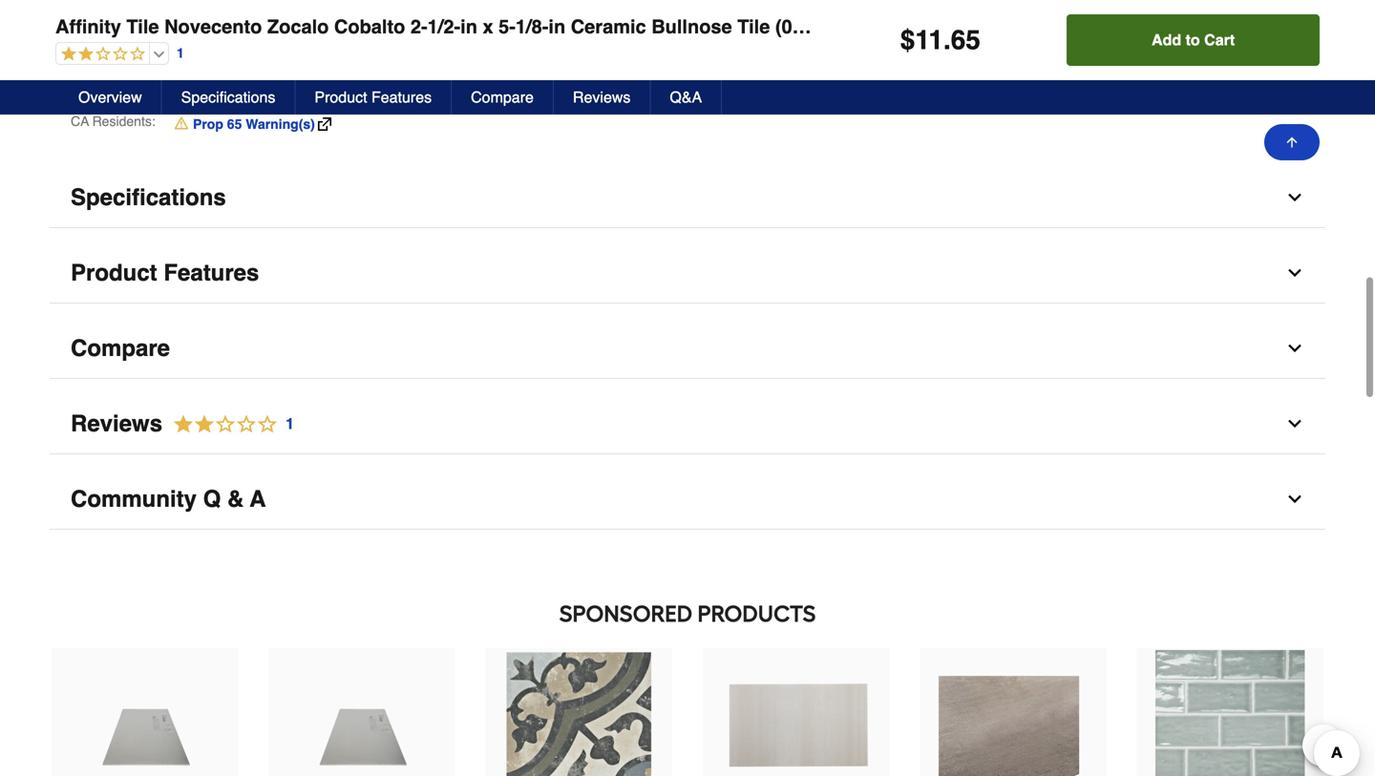 Task type: describe. For each thing, give the bounding box(es) containing it.
available
[[174, 55, 227, 70]]

2 product from the left
[[599, 55, 643, 70]]

.
[[944, 25, 951, 55]]

cof
[[107, 55, 135, 70]]

refer
[[374, 55, 402, 70]]

densshield tile backer 32-in x 5-ft x 1/2-in water resistant gypsum backer board image
[[287, 650, 437, 777]]

1 horizontal spatial 65
[[951, 25, 981, 55]]

1/2-
[[428, 16, 460, 38]]

a
[[250, 486, 266, 512]]

for up water
[[228, 17, 244, 33]]

manual
[[1173, 7, 1219, 22]]

warning(s)
[[246, 116, 315, 132]]

densshield tile backer 4-ft x 8-ft x 1/2-in gypsum backer board image
[[70, 650, 219, 777]]

ft/
[[858, 16, 876, 38]]

0 vertical spatial features
[[372, 88, 432, 106]]

q&a button
[[651, 80, 722, 115]]

vitreous
[[115, 36, 164, 51]]

southdeep products heading
[[50, 595, 1326, 633]]

is
[[165, 17, 174, 33]]

community
[[71, 486, 197, 512]]

add to cart button
[[1067, 14, 1320, 66]]

q&a
[[670, 88, 702, 106]]

affinity
[[55, 16, 121, 38]]

chevron down image for product features
[[1286, 264, 1305, 283]]

affinity tile novecento zocalo cobalto 2-1/2-in x 5-1/8-in ceramic bullnose tile (0.09-sq. ft/ piece)
[[55, 16, 938, 38]]

bullnose
[[652, 16, 732, 38]]

reviews button
[[554, 80, 651, 115]]

dcof
[[494, 55, 532, 70]]

add
[[1152, 31, 1182, 49]]

2 tile from the left
[[738, 16, 770, 38]]

products
[[698, 600, 816, 628]]

warning image
[[175, 116, 188, 131]]

to inside pei rating 0 is suitable for wall use only non-vitreous tiles have water absorption of more than 7% for indoor use no cof value available for this product - please refer to the pei and dcof ratings for product durability and resistance
[[406, 55, 417, 70]]

of
[[330, 36, 341, 51]]

cart
[[1205, 31, 1235, 49]]

have
[[195, 36, 224, 51]]

prop 65 warning(s)
[[193, 116, 315, 132]]

1 tile from the left
[[126, 16, 159, 38]]

overview
[[78, 88, 142, 106]]

0 horizontal spatial product features
[[71, 260, 259, 286]]

prop
[[193, 116, 223, 132]]

1 in from the left
[[460, 16, 477, 38]]

absorption
[[264, 36, 327, 51]]

7%
[[409, 36, 428, 51]]

value
[[139, 55, 171, 70]]

for right ratings
[[579, 55, 595, 70]]

chevron down image for compare
[[1286, 339, 1305, 358]]

to inside button
[[1186, 31, 1200, 49]]

care
[[1139, 7, 1169, 22]]

2 horizontal spatial and
[[1112, 7, 1136, 22]]

zocalo
[[267, 16, 329, 38]]

for down water
[[231, 55, 246, 70]]

novecento
[[164, 16, 262, 38]]

specifications for the bottom specifications button
[[71, 184, 226, 211]]

11
[[915, 25, 944, 55]]

1 horizontal spatial product
[[315, 88, 367, 106]]

use and care manual
[[1083, 7, 1219, 22]]

compare for the topmost the compare "button"
[[471, 88, 534, 106]]

1/8-
[[516, 16, 549, 38]]



Task type: locate. For each thing, give the bounding box(es) containing it.
link icon image
[[318, 117, 331, 131]]

tile left is
[[126, 16, 159, 38]]

please
[[331, 55, 371, 70]]

pei rating 0 is suitable for wall use only non-vitreous tiles have water absorption of more than 7% for indoor use no cof value available for this product - please refer to the pei and dcof ratings for product durability and resistance
[[86, 17, 727, 89]]

tiles
[[167, 36, 191, 51]]

reviews up community
[[71, 411, 162, 437]]

0 vertical spatial pei
[[86, 17, 108, 33]]

0 horizontal spatial reviews
[[71, 411, 162, 437]]

1 horizontal spatial product
[[599, 55, 643, 70]]

in left x
[[460, 16, 477, 38]]

chevron down image inside community q & a button
[[1286, 490, 1305, 509]]

product features button
[[296, 80, 452, 115], [50, 243, 1326, 304]]

0 horizontal spatial 65
[[227, 116, 242, 132]]

no
[[86, 55, 103, 70]]

to
[[1186, 31, 1200, 49], [406, 55, 417, 70]]

1 horizontal spatial features
[[372, 88, 432, 106]]

2 in from the left
[[549, 16, 566, 38]]

product features
[[315, 88, 432, 106], [71, 260, 259, 286]]

1 vertical spatial specifications
[[71, 184, 226, 211]]

0 vertical spatial use
[[274, 17, 296, 33]]

1 product from the left
[[275, 55, 319, 70]]

0 vertical spatial specifications
[[181, 88, 275, 106]]

ca
[[71, 114, 89, 129]]

q
[[203, 486, 221, 512]]

0 horizontal spatial 1
[[177, 46, 184, 61]]

residents:
[[92, 114, 155, 129]]

product down ceramic
[[599, 55, 643, 70]]

and right use
[[1112, 7, 1136, 22]]

&
[[227, 486, 244, 512]]

0 horizontal spatial and
[[468, 55, 490, 70]]

1 vertical spatial 1
[[286, 415, 294, 433]]

only
[[299, 17, 324, 33]]

1 horizontal spatial use
[[492, 36, 514, 51]]

3 chevron down image from the top
[[1286, 339, 1305, 358]]

james hardie hardiebacker 3-ft x 5-ft x 1/4-in water resistant fiber cement backer board image
[[722, 650, 871, 777]]

0 vertical spatial compare button
[[452, 80, 554, 115]]

1 horizontal spatial in
[[549, 16, 566, 38]]

2 stars image up &
[[162, 412, 295, 437]]

1 horizontal spatial pei
[[443, 55, 464, 70]]

1 vertical spatial features
[[164, 260, 259, 286]]

specifications up prop
[[181, 88, 275, 106]]

community q & a button
[[50, 470, 1326, 530]]

tile left (0.09-
[[738, 16, 770, 38]]

1 vertical spatial pei
[[443, 55, 464, 70]]

0 vertical spatial product features button
[[296, 80, 452, 115]]

ratings
[[536, 55, 576, 70]]

2 stars image
[[56, 46, 145, 64], [162, 412, 295, 437]]

rating
[[111, 17, 150, 33]]

(0.09-
[[775, 16, 825, 38]]

piece)
[[882, 16, 938, 38]]

1 vertical spatial compare
[[71, 335, 170, 361]]

more
[[345, 36, 376, 51]]

65 right 11
[[951, 25, 981, 55]]

chevron down image for reviews
[[1286, 414, 1305, 434]]

4 chevron down image from the top
[[1286, 414, 1305, 434]]

sponsored products
[[559, 600, 816, 628]]

$
[[900, 25, 915, 55]]

specifications for the top specifications button
[[181, 88, 275, 106]]

use
[[274, 17, 296, 33], [492, 36, 514, 51]]

compare button
[[452, 80, 554, 115], [50, 319, 1326, 379]]

1 vertical spatial 2 stars image
[[162, 412, 295, 437]]

tile
[[126, 16, 159, 38], [738, 16, 770, 38]]

water
[[228, 36, 260, 51]]

1 vertical spatial product features button
[[50, 243, 1326, 304]]

for right 7%
[[432, 36, 448, 51]]

in up ratings
[[549, 16, 566, 38]]

product down absorption
[[275, 55, 319, 70]]

0 vertical spatial reviews
[[573, 88, 631, 106]]

1 horizontal spatial 1
[[286, 415, 294, 433]]

in
[[460, 16, 477, 38], [549, 16, 566, 38]]

the
[[420, 55, 439, 70]]

1 vertical spatial compare button
[[50, 319, 1326, 379]]

0 vertical spatial 65
[[951, 25, 981, 55]]

0 vertical spatial 2 stars image
[[56, 46, 145, 64]]

wall
[[247, 17, 270, 33]]

0 horizontal spatial to
[[406, 55, 417, 70]]

1 chevron down image from the top
[[1286, 188, 1305, 207]]

1 vertical spatial to
[[406, 55, 417, 70]]

0 horizontal spatial pei
[[86, 17, 108, 33]]

0 vertical spatial specifications button
[[162, 80, 296, 115]]

5 chevron down image from the top
[[1286, 490, 1305, 509]]

1 horizontal spatial compare
[[471, 88, 534, 106]]

and
[[1112, 7, 1136, 22], [468, 55, 490, 70], [704, 55, 727, 70]]

1 horizontal spatial to
[[1186, 31, 1200, 49]]

document image
[[1049, 5, 1064, 20]]

0 vertical spatial product features
[[315, 88, 432, 106]]

1 horizontal spatial reviews
[[573, 88, 631, 106]]

chevron down image inside the compare "button"
[[1286, 339, 1305, 358]]

1 horizontal spatial tile
[[738, 16, 770, 38]]

1 horizontal spatial product features
[[315, 88, 432, 106]]

features
[[372, 88, 432, 106], [164, 260, 259, 286]]

use
[[1083, 7, 1108, 22]]

x
[[483, 16, 493, 38]]

pei right the the
[[443, 55, 464, 70]]

0 horizontal spatial compare
[[71, 335, 170, 361]]

sq.
[[825, 16, 853, 38]]

chevron down image for specifications
[[1286, 188, 1305, 207]]

ca residents:
[[71, 114, 155, 129]]

add to cart
[[1152, 31, 1235, 49]]

5-
[[499, 16, 516, 38]]

for
[[228, 17, 244, 33], [432, 36, 448, 51], [231, 55, 246, 70], [579, 55, 595, 70]]

and down indoor
[[468, 55, 490, 70]]

bedrosians marin aloe green (light green) 3-in x 6-in glossy ceramic subway wall tile (5.38-sq. ft/ carton) image
[[1156, 650, 1305, 777]]

specifications
[[181, 88, 275, 106], [71, 184, 226, 211]]

durability
[[647, 55, 701, 70]]

indoor
[[451, 36, 489, 51]]

1 vertical spatial 65
[[227, 116, 242, 132]]

0 horizontal spatial product
[[71, 260, 157, 286]]

chevron down image inside product features button
[[1286, 264, 1305, 283]]

$ 11 . 65
[[900, 25, 981, 55]]

compare for the compare "button" to the bottom
[[71, 335, 170, 361]]

0 vertical spatial compare
[[471, 88, 534, 106]]

65 right prop
[[227, 116, 242, 132]]

chevron down image inside specifications button
[[1286, 188, 1305, 207]]

0 vertical spatial 1
[[177, 46, 184, 61]]

compare
[[471, 88, 534, 106], [71, 335, 170, 361]]

product
[[275, 55, 319, 70], [599, 55, 643, 70]]

2-
[[411, 16, 428, 38]]

specifications down residents: at the left
[[71, 184, 226, 211]]

pei
[[86, 17, 108, 33], [443, 55, 464, 70]]

0 vertical spatial to
[[1186, 31, 1200, 49]]

reviews inside button
[[573, 88, 631, 106]]

suitable
[[178, 17, 224, 33]]

use up absorption
[[274, 17, 296, 33]]

and right durability
[[704, 55, 727, 70]]

0 horizontal spatial tile
[[126, 16, 159, 38]]

pei up the non-
[[86, 17, 108, 33]]

1 horizontal spatial and
[[704, 55, 727, 70]]

chevron down image for community q & a
[[1286, 490, 1305, 509]]

than
[[379, 36, 405, 51]]

reviews
[[573, 88, 631, 106], [71, 411, 162, 437]]

overview button
[[59, 80, 162, 115]]

65
[[951, 25, 981, 55], [227, 116, 242, 132]]

1 vertical spatial product
[[71, 260, 157, 286]]

1
[[177, 46, 184, 61], [286, 415, 294, 433]]

affinity tile evoque arte carthusian 10-in x 10-in satin porcelain encaustic tile (10.88-sq. ft/ carton) image
[[504, 650, 654, 777]]

to down manual
[[1186, 31, 1200, 49]]

chevron down image
[[1286, 188, 1305, 207], [1286, 264, 1305, 283], [1286, 339, 1305, 358], [1286, 414, 1305, 434], [1286, 490, 1305, 509]]

cobalto
[[334, 16, 405, 38]]

use up dcof
[[492, 36, 514, 51]]

2 stars image down affinity
[[56, 46, 145, 64]]

0 horizontal spatial use
[[274, 17, 296, 33]]

1 vertical spatial specifications button
[[50, 168, 1326, 228]]

0 horizontal spatial 2 stars image
[[56, 46, 145, 64]]

0 vertical spatial product
[[315, 88, 367, 106]]

2 stars image containing 1
[[162, 412, 295, 437]]

sponsored
[[559, 600, 693, 628]]

1 horizontal spatial 2 stars image
[[162, 412, 295, 437]]

james hardie hardiebacker 4-ft x 8-ft x 1/4-in water resistant fiber cement backer board image
[[939, 650, 1088, 777]]

to left the the
[[406, 55, 417, 70]]

ceramic
[[571, 16, 646, 38]]

product
[[315, 88, 367, 106], [71, 260, 157, 286]]

use and care manual link
[[1083, 5, 1219, 24]]

reviews down ratings
[[573, 88, 631, 106]]

resistance
[[86, 73, 147, 89]]

1 vertical spatial use
[[492, 36, 514, 51]]

0 horizontal spatial product
[[275, 55, 319, 70]]

this
[[250, 55, 271, 70]]

arrow up image
[[1285, 135, 1300, 150]]

2 chevron down image from the top
[[1286, 264, 1305, 283]]

0 horizontal spatial in
[[460, 16, 477, 38]]

-
[[323, 55, 327, 70]]

specifications button
[[162, 80, 296, 115], [50, 168, 1326, 228]]

non-
[[86, 36, 115, 51]]

0
[[154, 17, 161, 33]]

prop 65 warning(s) link
[[175, 115, 331, 134]]

community q & a
[[71, 486, 266, 512]]

1 vertical spatial product features
[[71, 260, 259, 286]]

0 horizontal spatial features
[[164, 260, 259, 286]]

1 vertical spatial reviews
[[71, 411, 162, 437]]



Task type: vqa. For each thing, say whether or not it's contained in the screenshot.
1/2-
yes



